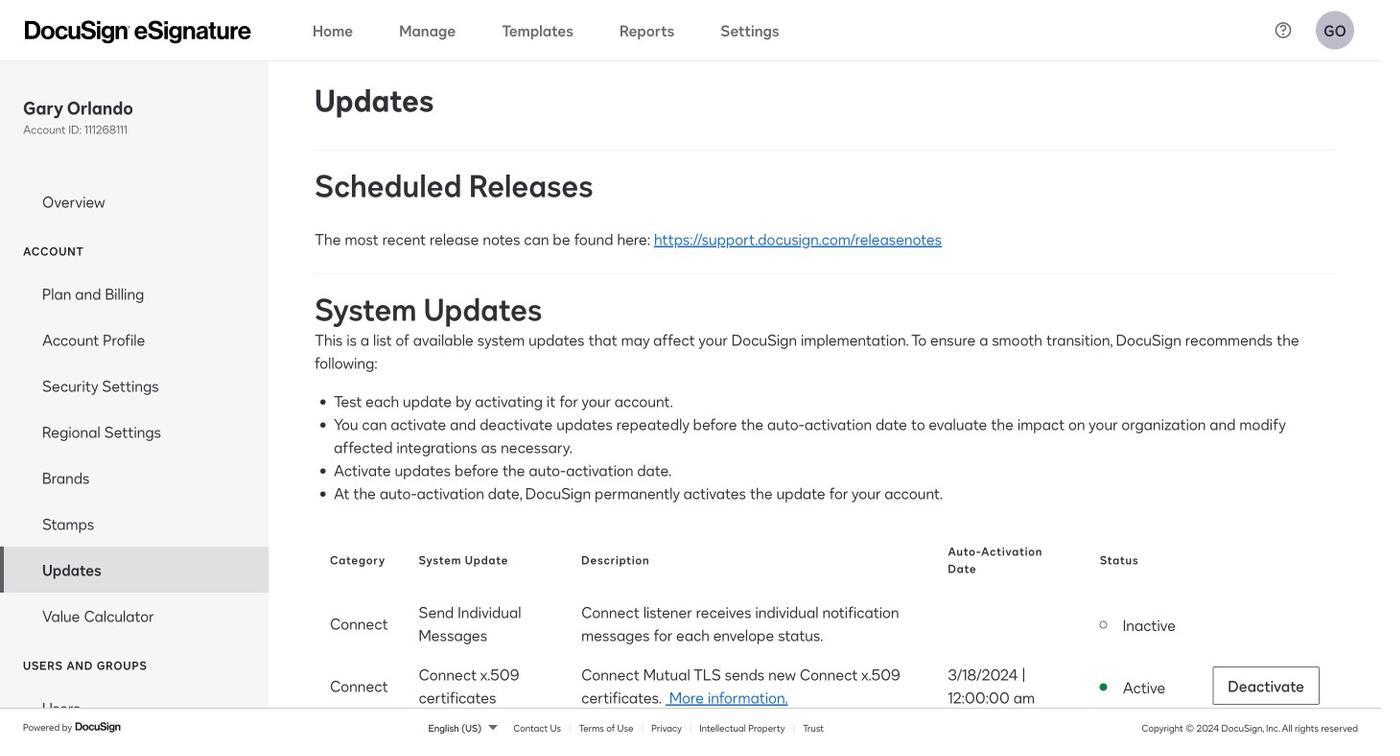 Task type: vqa. For each thing, say whether or not it's contained in the screenshot.
DocuSign image
yes



Task type: describe. For each thing, give the bounding box(es) containing it.
account element
[[0, 271, 269, 639]]

docusign image
[[75, 720, 123, 735]]



Task type: locate. For each thing, give the bounding box(es) containing it.
docusign admin image
[[25, 21, 251, 44]]



